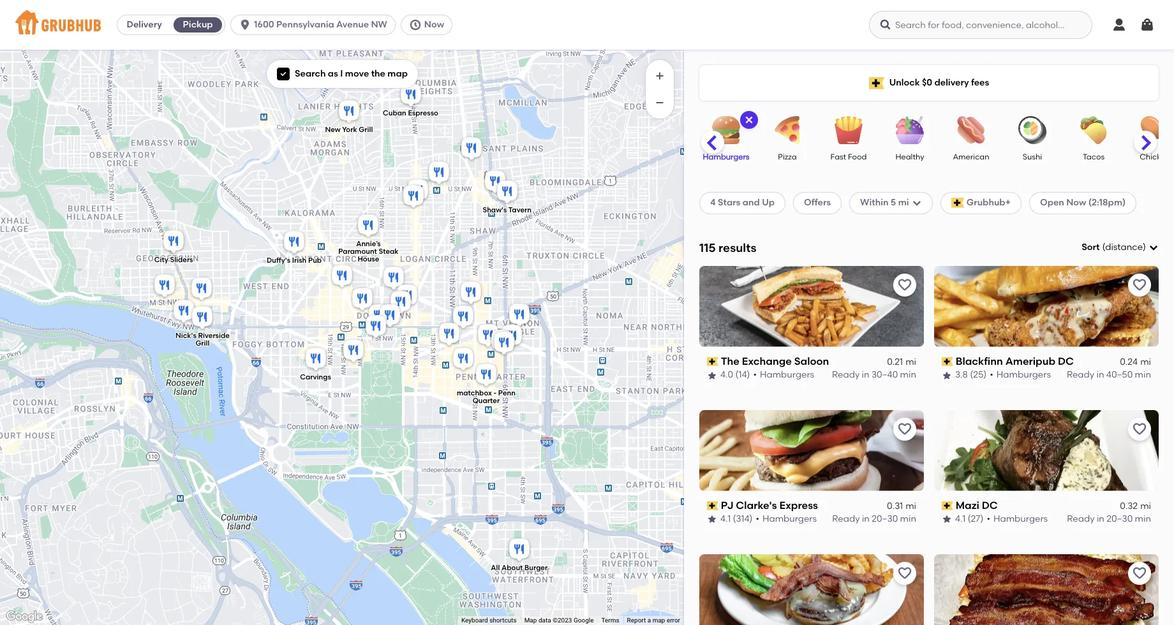 Task type: locate. For each thing, give the bounding box(es) containing it.
•
[[753, 370, 757, 381], [990, 370, 993, 381], [756, 514, 759, 525], [987, 514, 990, 525]]

0 horizontal spatial 20–30
[[872, 514, 898, 525]]

hamburgers for pj clarke's express
[[763, 514, 817, 525]]

nick's riverside grill
[[175, 332, 230, 348]]

smashburger image
[[475, 322, 501, 350]]

grubhub+
[[967, 197, 1011, 208]]

bonkers chinese burger image
[[491, 330, 517, 358]]

city sliders image
[[161, 228, 186, 257]]

grill inside nick's riverside grill
[[196, 339, 210, 348]]

• hamburgers right the (27)
[[987, 514, 1048, 525]]

a
[[648, 617, 651, 624]]

1 horizontal spatial 4.1
[[955, 514, 966, 525]]

1600
[[254, 19, 274, 30]]

0.21
[[887, 357, 903, 368]]

svg image
[[239, 19, 252, 31], [409, 19, 422, 31], [280, 70, 287, 78], [744, 115, 754, 125], [912, 198, 922, 208], [1149, 243, 1159, 253]]

grill right york
[[359, 126, 373, 134]]

mi right 0.24
[[1140, 357, 1151, 368]]

• for clarke's
[[756, 514, 759, 525]]

minus icon image
[[653, 96, 666, 109]]

annie's paramount steak house image
[[355, 213, 381, 241]]

ameripub
[[1006, 355, 1056, 367]]

20–30 down 0.32
[[1107, 514, 1133, 525]]

save this restaurant image for blackfinn ameripub dc
[[1132, 277, 1147, 293]]

min
[[900, 370, 916, 381], [1135, 370, 1151, 381], [900, 514, 916, 525], [1135, 514, 1151, 525]]

1 20–30 from the left
[[872, 514, 898, 525]]

svg image left pizza image
[[744, 115, 754, 125]]

hamburgers down ameripub
[[997, 370, 1051, 381]]

ready for dc
[[1067, 370, 1095, 381]]

hamburgers down hamburgers image
[[703, 153, 750, 161]]

subscription pass image left blackfinn
[[942, 357, 953, 366]]

dc right ameripub
[[1058, 355, 1074, 367]]

svg image right nw
[[409, 19, 422, 31]]

shake shack image
[[329, 263, 355, 291]]

hamburgers for blackfinn ameripub dc
[[997, 370, 1051, 381]]

american
[[953, 153, 989, 161]]

4.1 (314)
[[720, 514, 753, 525]]

report a map error
[[627, 617, 680, 624]]

pizza image
[[765, 116, 810, 144]]

Search for food, convenience, alcohol... search field
[[869, 11, 1093, 39]]

google
[[574, 617, 594, 624]]

terms
[[601, 617, 619, 624]]

0 horizontal spatial ready in 20–30 min
[[832, 514, 916, 525]]

map region
[[0, 0, 712, 625]]

1 horizontal spatial grubhub plus flag logo image
[[951, 198, 964, 208]]

dc up the (27)
[[982, 499, 998, 512]]

0.21 mi
[[887, 357, 916, 368]]

• right '(14)'
[[753, 370, 757, 381]]

mazi dc logo image
[[934, 410, 1159, 491]]

grubhub plus flag logo image for grubhub+
[[951, 198, 964, 208]]

1 horizontal spatial 20–30
[[1107, 514, 1133, 525]]

grubhub plus flag logo image left grubhub+
[[951, 198, 964, 208]]

• hamburgers for clarke's
[[756, 514, 817, 525]]

0 vertical spatial grill
[[359, 126, 373, 134]]

ready
[[832, 370, 860, 381], [1067, 370, 1095, 381], [832, 514, 860, 525], [1067, 514, 1095, 525]]

ready in 20–30 min down 0.32
[[1067, 514, 1151, 525]]

new york grill
[[325, 126, 373, 134]]

save this restaurant image
[[897, 277, 913, 293], [897, 566, 913, 581]]

the exchange saloon image
[[341, 338, 366, 366]]

plnt burger image
[[459, 135, 484, 163]]

star icon image down subscription pass icon
[[942, 515, 952, 525]]

min down the 0.24 mi
[[1135, 370, 1151, 381]]

1 vertical spatial now
[[1066, 197, 1086, 208]]

• hamburgers down the exchange saloon
[[753, 370, 814, 381]]

fast
[[831, 153, 846, 161]]

30–40
[[872, 370, 898, 381]]

in for saloon
[[862, 370, 870, 381]]

capitol city brewing company image
[[436, 321, 462, 349]]

save this restaurant image for pj clarke's express
[[897, 422, 913, 437]]

• hamburgers for dc
[[987, 514, 1048, 525]]

hamburgers image
[[704, 116, 749, 144]]

1 vertical spatial dc
[[982, 499, 998, 512]]

irish
[[292, 257, 307, 265]]

now
[[424, 19, 444, 30], [1066, 197, 1086, 208]]

svg image inside field
[[1149, 243, 1159, 253]]

save this restaurant button for the exchange saloon
[[893, 274, 916, 297]]

within
[[860, 197, 889, 208]]

0 vertical spatial now
[[424, 19, 444, 30]]

• hamburgers down express
[[756, 514, 817, 525]]

move
[[345, 68, 369, 79]]

pizza
[[778, 153, 797, 161]]

3.8 (25)
[[955, 370, 987, 381]]

grill for york
[[359, 126, 373, 134]]

min for saloon
[[900, 370, 916, 381]]

star icon image for mazi dc
[[942, 515, 952, 525]]

shaw's tavern image
[[495, 179, 520, 207]]

1 horizontal spatial dc
[[1058, 355, 1074, 367]]

star icon image for pj clarke's express
[[707, 515, 717, 525]]

sliders
[[170, 256, 193, 264]]

mi right the 0.21
[[906, 357, 916, 368]]

1 vertical spatial map
[[653, 617, 665, 624]]

save this restaurant image for the exchange saloon logo
[[897, 277, 913, 293]]

grubhub plus flag logo image
[[869, 77, 884, 89], [951, 198, 964, 208]]

subscription pass image left "pj" in the bottom of the page
[[707, 502, 718, 511]]

manny & olga's pizza image
[[405, 177, 431, 205]]

2 20–30 from the left
[[1107, 514, 1133, 525]]

2 ready in 20–30 min from the left
[[1067, 514, 1151, 525]]

20–30 for pj clarke's express
[[872, 514, 898, 525]]

2 save this restaurant image from the top
[[897, 566, 913, 581]]

map
[[388, 68, 408, 79], [653, 617, 665, 624]]

shortcuts
[[490, 617, 517, 624]]

search as i move the map
[[295, 68, 408, 79]]

chicken image
[[1133, 116, 1174, 144]]

avenue
[[336, 19, 369, 30]]

annie's paramount steak house
[[338, 240, 399, 264]]

1 horizontal spatial grill
[[359, 126, 373, 134]]

report
[[627, 617, 646, 624]]

fast food
[[831, 153, 867, 161]]

0 vertical spatial save this restaurant image
[[897, 277, 913, 293]]

• for dc
[[987, 514, 990, 525]]

svg image right )
[[1149, 243, 1159, 253]]

pj clarke's express image
[[366, 302, 392, 331]]

0 horizontal spatial now
[[424, 19, 444, 30]]

20–30 down 0.31
[[872, 514, 898, 525]]

0 horizontal spatial 4.1
[[720, 514, 731, 525]]

cuban
[[383, 109, 406, 118]]

4.1 (27)
[[955, 514, 984, 525]]

1 horizontal spatial map
[[653, 617, 665, 624]]

• hamburgers down blackfinn ameripub dc
[[990, 370, 1051, 381]]

1 horizontal spatial svg image
[[1112, 17, 1127, 33]]

star icon image
[[707, 370, 717, 381], [942, 370, 952, 381], [707, 515, 717, 525], [942, 515, 952, 525]]

mi for blackfinn ameripub dc
[[1140, 357, 1151, 368]]

plus icon image
[[653, 70, 666, 82]]

4.1 left the (27)
[[955, 514, 966, 525]]

0 horizontal spatial map
[[388, 68, 408, 79]]

star icon image left 3.8 at the right bottom
[[942, 370, 952, 381]]

post pub (l st nw) image
[[388, 289, 414, 317]]

italian gourmet deli logo image
[[934, 554, 1159, 625]]

1 vertical spatial grubhub plus flag logo image
[[951, 198, 964, 208]]

0.24 mi
[[1120, 357, 1151, 368]]

pickup button
[[171, 15, 225, 35]]

subscription pass image left the
[[707, 357, 718, 366]]

3.8
[[955, 370, 968, 381]]

0.32 mi
[[1120, 501, 1151, 512]]

post pub (l st nw) logo image
[[699, 554, 924, 625]]

0 horizontal spatial grill
[[196, 339, 210, 348]]

(2:18pm)
[[1089, 197, 1126, 208]]

cornerstone cafe image
[[381, 265, 407, 293]]

• right (25)
[[990, 370, 993, 381]]

min down 0.21 mi
[[900, 370, 916, 381]]

map right the
[[388, 68, 408, 79]]

1 horizontal spatial ready in 20–30 min
[[1067, 514, 1151, 525]]

• down clarke's
[[756, 514, 759, 525]]

star icon image for blackfinn ameripub dc
[[942, 370, 952, 381]]

mr. smith's of georgetown image
[[171, 298, 197, 326]]

hamburgers right the (27)
[[994, 514, 1048, 525]]

0 horizontal spatial dc
[[982, 499, 998, 512]]

nick's riverside grill image
[[190, 304, 215, 332]]

4.1 down "pj" in the bottom of the page
[[720, 514, 731, 525]]

york
[[342, 126, 357, 134]]

1 horizontal spatial now
[[1066, 197, 1086, 208]]

duffy's irish pub image
[[281, 229, 307, 257]]

hamburgers for mazi dc
[[994, 514, 1048, 525]]

grill down nick's riverside grill image
[[196, 339, 210, 348]]

save this restaurant image
[[1132, 277, 1147, 293], [897, 422, 913, 437], [1132, 422, 1147, 437], [1132, 566, 1147, 581]]

save this restaurant button for pj clarke's express
[[893, 418, 916, 441]]

grubhub plus flag logo image for unlock $0 delivery fees
[[869, 77, 884, 89]]

star icon image left the '4.1 (314)'
[[707, 515, 717, 525]]

clarke's
[[736, 499, 777, 512]]

0 vertical spatial grubhub plus flag logo image
[[869, 77, 884, 89]]

save this restaurant button
[[893, 274, 916, 297], [1128, 274, 1151, 297], [893, 418, 916, 441], [1128, 418, 1151, 441], [893, 562, 916, 585], [1128, 562, 1151, 585]]

1 4.1 from the left
[[720, 514, 731, 525]]

1 vertical spatial save this restaurant image
[[897, 566, 913, 581]]

pj clarke's express logo image
[[699, 410, 924, 491]]

4.1 for pj clarke's express
[[720, 514, 731, 525]]

riverside
[[198, 332, 230, 340]]

mi right 0.31
[[906, 501, 916, 512]]

map right a
[[653, 617, 665, 624]]

None field
[[1082, 241, 1159, 254]]

hamburgers down express
[[763, 514, 817, 525]]

keyboard
[[461, 617, 488, 624]]

as
[[328, 68, 338, 79]]

save this restaurant button for mazi dc
[[1128, 418, 1151, 441]]

• right the (27)
[[987, 514, 990, 525]]

min for dc
[[1135, 370, 1151, 381]]

all
[[491, 564, 500, 572]]

in
[[862, 370, 870, 381], [1097, 370, 1104, 381], [862, 514, 870, 525], [1097, 514, 1105, 525]]

grill
[[359, 126, 373, 134], [196, 339, 210, 348]]

offers
[[804, 197, 831, 208]]

thunder burger & bar image
[[189, 276, 214, 304]]

2 4.1 from the left
[[955, 514, 966, 525]]

unlock $0 delivery fees
[[889, 77, 989, 88]]

and
[[743, 197, 760, 208]]

delivery
[[127, 19, 162, 30]]

0 vertical spatial map
[[388, 68, 408, 79]]

1 vertical spatial grill
[[196, 339, 210, 348]]

keyboard shortcuts
[[461, 617, 517, 624]]

mi right 0.32
[[1140, 501, 1151, 512]]

1 ready in 20–30 min from the left
[[832, 514, 916, 525]]

ted's bulletin - 14th st image
[[401, 183, 426, 211]]

• for ameripub
[[990, 370, 993, 381]]

healthy image
[[888, 116, 932, 144]]

blackfinn ameripub dc
[[956, 355, 1074, 367]]

carvings
[[300, 373, 331, 381]]

mi for pj clarke's express
[[906, 501, 916, 512]]

2 horizontal spatial svg image
[[1140, 17, 1155, 33]]

min down "0.31 mi"
[[900, 514, 916, 525]]

exchange
[[742, 355, 792, 367]]

in for dc
[[1097, 370, 1104, 381]]

hamburgers down the exchange saloon
[[760, 370, 814, 381]]

report a map error link
[[627, 617, 680, 624]]

all about burger
[[491, 564, 548, 572]]

now right nw
[[424, 19, 444, 30]]

subscription pass image for the exchange saloon
[[707, 357, 718, 366]]

svg image left 1600
[[239, 19, 252, 31]]

0 horizontal spatial grubhub plus flag logo image
[[869, 77, 884, 89]]

food
[[848, 153, 867, 161]]

ready in 20–30 min down 0.31
[[832, 514, 916, 525]]

star icon image left "4.0"
[[707, 370, 717, 381]]

grubhub plus flag logo image left unlock
[[869, 77, 884, 89]]

cuban espresso
[[383, 109, 438, 118]]

115 results
[[699, 240, 757, 255]]

1 save this restaurant image from the top
[[897, 277, 913, 293]]

tacos
[[1083, 153, 1105, 161]]

pub
[[308, 257, 322, 265]]

• hamburgers
[[753, 370, 814, 381], [990, 370, 1051, 381], [756, 514, 817, 525], [987, 514, 1048, 525]]

now right open
[[1066, 197, 1086, 208]]

ready in 40–50 min
[[1067, 370, 1151, 381]]

city
[[154, 256, 168, 264]]

penn
[[498, 390, 516, 398]]

svg image
[[1112, 17, 1127, 33], [1140, 17, 1155, 33], [879, 19, 892, 31]]

subscription pass image
[[707, 357, 718, 366], [942, 357, 953, 366], [707, 502, 718, 511]]



Task type: describe. For each thing, give the bounding box(es) containing it.
4.1 for mazi dc
[[955, 514, 966, 525]]

save this restaurant image for post pub (l st nw) logo
[[897, 566, 913, 581]]

4
[[710, 197, 716, 208]]

pj
[[721, 499, 734, 512]]

grill for riverside
[[196, 339, 210, 348]]

0 horizontal spatial svg image
[[879, 19, 892, 31]]

-
[[494, 390, 497, 398]]

fishscale image
[[482, 168, 508, 197]]

0.24
[[1120, 357, 1138, 368]]

(14)
[[735, 370, 750, 381]]

open
[[1040, 197, 1064, 208]]

nick's
[[175, 332, 196, 340]]

city sliders
[[154, 256, 193, 264]]

)
[[1143, 242, 1146, 253]]

none field containing sort
[[1082, 241, 1159, 254]]

new
[[325, 126, 341, 134]]

4.0 (14)
[[720, 370, 750, 381]]

stars
[[718, 197, 741, 208]]

nw
[[371, 19, 387, 30]]

ben's chili bowl image
[[426, 160, 452, 188]]

american image
[[949, 116, 994, 144]]

mi for mazi dc
[[1140, 501, 1151, 512]]

delivery button
[[117, 15, 171, 35]]

burger
[[525, 564, 548, 572]]

ready for saloon
[[832, 370, 860, 381]]

new york grill image
[[336, 98, 362, 126]]

115
[[699, 240, 716, 255]]

now inside button
[[424, 19, 444, 30]]

(314)
[[733, 514, 753, 525]]

hamburgers for the exchange saloon
[[760, 370, 814, 381]]

tavern
[[508, 206, 532, 215]]

0.32
[[1120, 501, 1138, 512]]

i
[[340, 68, 343, 79]]

ready for express
[[832, 514, 860, 525]]

(27)
[[968, 514, 984, 525]]

sushi image
[[1010, 116, 1055, 144]]

busboys and poets - 450 k image
[[507, 302, 532, 330]]

(
[[1102, 242, 1105, 253]]

yardbird southern table & bar image
[[451, 304, 476, 332]]

matchbox - penn quarter
[[457, 390, 516, 406]]

svg image inside now button
[[409, 19, 422, 31]]

• hamburgers for exchange
[[753, 370, 814, 381]]

save this restaurant image for mazi dc
[[1132, 422, 1147, 437]]

mazi dc
[[956, 499, 998, 512]]

unlock
[[889, 77, 920, 88]]

shaw's tavern
[[483, 206, 532, 215]]

0 vertical spatial dc
[[1058, 355, 1074, 367]]

star icon image for the exchange saloon
[[707, 370, 717, 381]]

• hamburgers for ameripub
[[990, 370, 1051, 381]]

italian gourmet deli image
[[350, 286, 375, 314]]

mazi
[[956, 499, 979, 512]]

the exchange saloon
[[721, 355, 829, 367]]

paramount
[[338, 248, 377, 256]]

milk & honey at the delegate image
[[458, 280, 484, 308]]

google image
[[3, 609, 45, 625]]

©2023
[[553, 617, 572, 624]]

20–30 for mazi dc
[[1107, 514, 1133, 525]]

healthy
[[896, 153, 924, 161]]

shaw's
[[483, 206, 507, 215]]

tacos image
[[1071, 116, 1116, 144]]

min for express
[[900, 514, 916, 525]]

min down 0.32 mi
[[1135, 514, 1151, 525]]

terms link
[[601, 617, 619, 624]]

saloon
[[794, 355, 829, 367]]

4 stars and up
[[710, 197, 775, 208]]

open now (2:18pm)
[[1040, 197, 1126, 208]]

good stuff eatery image
[[152, 272, 177, 301]]

error
[[667, 617, 680, 624]]

cuban espresso image
[[398, 82, 424, 110]]

results
[[719, 240, 757, 255]]

about
[[502, 564, 523, 572]]

the
[[721, 355, 740, 367]]

mi for the exchange saloon
[[906, 357, 916, 368]]

carvings image
[[303, 346, 329, 374]]

blackfinn
[[956, 355, 1003, 367]]

delivery
[[935, 77, 969, 88]]

fast food image
[[826, 116, 871, 144]]

mi right 5
[[898, 197, 909, 208]]

sushi
[[1023, 153, 1042, 161]]

subscription pass image for blackfinn ameripub dc
[[942, 357, 953, 366]]

ready in 20–30 min for mazi dc
[[1067, 514, 1151, 525]]

matchbox
[[457, 390, 492, 398]]

the
[[371, 68, 385, 79]]

mazi dc image
[[377, 302, 403, 331]]

keyboard shortcuts button
[[461, 617, 517, 625]]

wok & roll (chinatown) image
[[489, 328, 514, 356]]

all about burger image
[[507, 537, 532, 565]]

• for exchange
[[753, 370, 757, 381]]

steak
[[379, 248, 399, 256]]

house
[[358, 255, 379, 264]]

0.31 mi
[[887, 501, 916, 512]]

lincoln image
[[394, 283, 420, 311]]

0.31
[[887, 501, 903, 512]]

express
[[780, 499, 818, 512]]

(25)
[[970, 370, 987, 381]]

svg image inside 1600 pennsylvania avenue nw button
[[239, 19, 252, 31]]

map
[[524, 617, 537, 624]]

subscription pass image for pj clarke's express
[[707, 502, 718, 511]]

save this restaurant button for blackfinn ameripub dc
[[1128, 274, 1151, 297]]

ready in 20–30 min for pj clarke's express
[[832, 514, 916, 525]]

data
[[539, 617, 551, 624]]

40–50
[[1106, 370, 1133, 381]]

duffy's
[[267, 257, 290, 265]]

pickup
[[183, 19, 213, 30]]

pennsylvania
[[276, 19, 334, 30]]

main navigation navigation
[[0, 0, 1174, 50]]

subscription pass image
[[942, 502, 953, 511]]

chicken
[[1140, 153, 1170, 161]]

1600 pennsylvania avenue nw button
[[230, 15, 401, 35]]

taffers tavern dc image
[[451, 346, 476, 374]]

duffy's irish pub
[[267, 257, 322, 265]]

ready in 30–40 min
[[832, 370, 916, 381]]

in for express
[[862, 514, 870, 525]]

pj clarke's express
[[721, 499, 818, 512]]

within 5 mi
[[860, 197, 909, 208]]

the exchange saloon logo image
[[699, 266, 924, 347]]

4.0
[[720, 370, 733, 381]]

now button
[[401, 15, 458, 35]]

all about burger image
[[499, 323, 525, 351]]

svg image right 5
[[912, 198, 922, 208]]

espresso
[[408, 109, 438, 118]]

5
[[891, 197, 896, 208]]

map data ©2023 google
[[524, 617, 594, 624]]

matchbox - penn quarter image
[[474, 362, 499, 390]]

1600 pennsylvania avenue nw
[[254, 19, 387, 30]]

svg image left search
[[280, 70, 287, 78]]

blackfinn ameripub dc image
[[363, 313, 389, 341]]

blackfinn ameripub dc logo image
[[934, 266, 1159, 347]]

sort
[[1082, 242, 1100, 253]]

up
[[762, 197, 775, 208]]



Task type: vqa. For each thing, say whether or not it's contained in the screenshot.
the house-made creamy chowder, applewood bacon, yukon gold potato, lemon oil, crispy shallots, grilled bread
no



